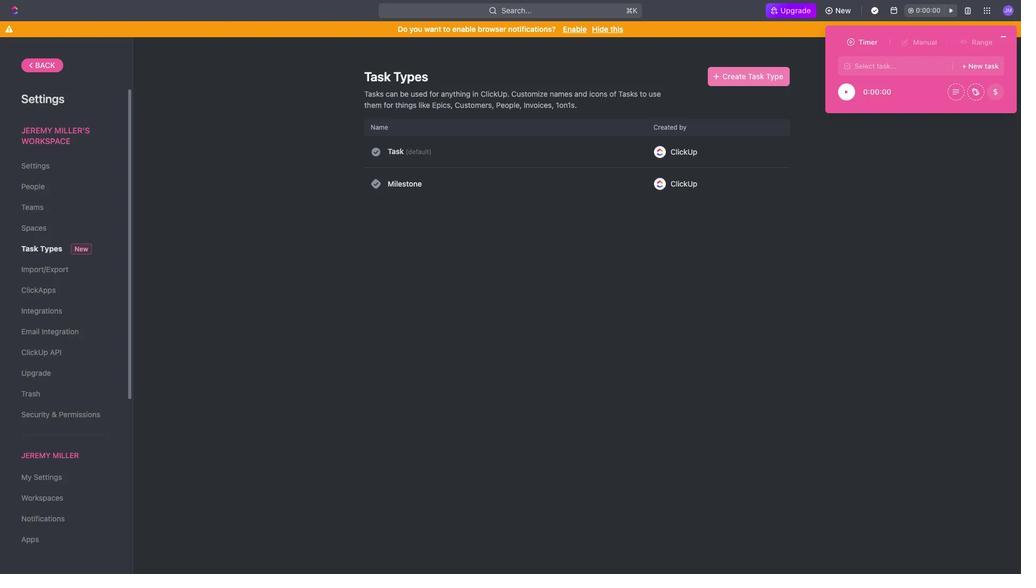 Task type: locate. For each thing, give the bounding box(es) containing it.
0 horizontal spatial tasks
[[365, 89, 384, 98]]

settings
[[21, 92, 65, 106], [21, 161, 50, 170], [34, 473, 62, 482]]

1 horizontal spatial new
[[836, 6, 852, 15]]

milestone
[[388, 179, 422, 188]]

settings up people
[[21, 161, 50, 170]]

like
[[419, 101, 430, 110]]

1 jeremy from the top
[[21, 126, 52, 135]]

back
[[35, 61, 55, 70]]

upgrade
[[781, 6, 812, 15], [21, 369, 51, 378]]

1 horizontal spatial upgrade
[[781, 6, 812, 15]]

this
[[611, 24, 624, 34]]

clickup inside settings "element"
[[21, 348, 48, 357]]

security & permissions
[[21, 410, 100, 419]]

types up import/export
[[40, 244, 62, 253]]

jeremy up workspace
[[21, 126, 52, 135]]

tasks right of
[[619, 89, 638, 98]]

do you want to enable browser notifications? enable hide this
[[398, 24, 624, 34]]

0 horizontal spatial task types
[[21, 244, 62, 253]]

people link
[[21, 178, 106, 196]]

0 horizontal spatial upgrade
[[21, 369, 51, 378]]

types
[[394, 69, 428, 84], [40, 244, 62, 253]]

0 vertical spatial for
[[430, 89, 439, 98]]

new button
[[821, 2, 858, 19]]

clickup
[[671, 147, 698, 156], [671, 179, 698, 188], [21, 348, 48, 357]]

1 vertical spatial task types
[[21, 244, 62, 253]]

integration
[[42, 327, 79, 336]]

customers,
[[455, 101, 494, 110]]

1 vertical spatial upgrade
[[21, 369, 51, 378]]

2 vertical spatial clickup
[[21, 348, 48, 357]]

for up epics,
[[430, 89, 439, 98]]

people,
[[496, 101, 522, 110]]

0 horizontal spatial types
[[40, 244, 62, 253]]

settings right my
[[34, 473, 62, 482]]

my settings link
[[21, 469, 106, 487]]

types up be on the left top of the page
[[394, 69, 428, 84]]

0:00:00 inside button
[[917, 6, 941, 14]]

import/export link
[[21, 261, 106, 279]]

1 vertical spatial for
[[384, 101, 394, 110]]

apps
[[21, 535, 39, 545]]

clickup.
[[481, 89, 510, 98]]

jeremy inside jeremy miller's workspace
[[21, 126, 52, 135]]

for
[[430, 89, 439, 98], [384, 101, 394, 110]]

created
[[654, 123, 678, 131]]

to left use
[[640, 89, 647, 98]]

task types up 'can'
[[365, 69, 428, 84]]

new
[[836, 6, 852, 15], [969, 62, 984, 70], [75, 245, 88, 253]]

task left type
[[749, 72, 765, 81]]

1 horizontal spatial to
[[640, 89, 647, 98]]

names
[[550, 89, 573, 98]]

1 vertical spatial to
[[640, 89, 647, 98]]

type
[[767, 72, 784, 81]]

upgrade left the 'new' button
[[781, 6, 812, 15]]

settings link
[[21, 157, 106, 175]]

manual
[[914, 38, 938, 46]]

to right want
[[444, 24, 451, 34]]

jeremy miller's workspace
[[21, 126, 90, 146]]

task down spaces
[[21, 244, 38, 253]]

1 vertical spatial types
[[40, 244, 62, 253]]

created by
[[654, 123, 687, 131]]

for down 'can'
[[384, 101, 394, 110]]

task (default)
[[388, 147, 432, 156]]

create task type button
[[708, 67, 790, 86]]

enable
[[453, 24, 476, 34]]

them
[[365, 101, 382, 110]]

jeremy up my settings
[[21, 451, 51, 460]]

and
[[575, 89, 588, 98]]

email
[[21, 327, 40, 336]]

to inside "tasks can be used for anything in clickup. customize names and icons of tasks to use them for things like epics, customers, people, invoices, 1on1s."
[[640, 89, 647, 98]]

can
[[386, 89, 398, 98]]

2 tasks from the left
[[619, 89, 638, 98]]

integrations link
[[21, 302, 106, 320]]

spaces link
[[21, 219, 106, 237]]

0 vertical spatial settings
[[21, 92, 65, 106]]

upgrade down the 'clickup api'
[[21, 369, 51, 378]]

select
[[855, 61, 876, 70]]

2 horizontal spatial new
[[969, 62, 984, 70]]

0 vertical spatial jeremy
[[21, 126, 52, 135]]

settings down back link
[[21, 92, 65, 106]]

1 horizontal spatial upgrade link
[[766, 3, 817, 18]]

0 vertical spatial new
[[836, 6, 852, 15]]

0 vertical spatial to
[[444, 24, 451, 34]]

+ new task
[[963, 62, 999, 70]]

trash
[[21, 390, 40, 399]]

1 vertical spatial clickup
[[671, 179, 698, 188]]

0:00:00 down "select task..."
[[864, 87, 892, 96]]

notifications link
[[21, 510, 106, 529]]

notifications
[[21, 515, 65, 524]]

0 horizontal spatial for
[[384, 101, 394, 110]]

email integration
[[21, 327, 79, 336]]

2 vertical spatial new
[[75, 245, 88, 253]]

enable
[[563, 24, 587, 34]]

of
[[610, 89, 617, 98]]

1on1s.
[[556, 101, 577, 110]]

integrations
[[21, 307, 62, 316]]

0:00:00 up manual
[[917, 6, 941, 14]]

range
[[973, 38, 993, 46]]

settings element
[[0, 37, 133, 575]]

tasks
[[365, 89, 384, 98], [619, 89, 638, 98]]

by
[[680, 123, 687, 131]]

0 vertical spatial types
[[394, 69, 428, 84]]

1 vertical spatial 0:00:00
[[864, 87, 892, 96]]

1 vertical spatial jeremy
[[21, 451, 51, 460]]

1 vertical spatial upgrade link
[[21, 365, 106, 383]]

tasks up them
[[365, 89, 384, 98]]

jm
[[1005, 7, 1013, 13]]

upgrade link
[[766, 3, 817, 18], [21, 365, 106, 383]]

&
[[52, 410, 57, 419]]

0 horizontal spatial new
[[75, 245, 88, 253]]

1 tasks from the left
[[365, 89, 384, 98]]

task types up import/export
[[21, 244, 62, 253]]

import/export
[[21, 265, 68, 274]]

upgrade link down clickup api link
[[21, 365, 106, 383]]

1 horizontal spatial task types
[[365, 69, 428, 84]]

1 horizontal spatial tasks
[[619, 89, 638, 98]]

0:00:00
[[917, 6, 941, 14], [864, 87, 892, 96]]

0 vertical spatial 0:00:00
[[917, 6, 941, 14]]

0 horizontal spatial to
[[444, 24, 451, 34]]

my settings
[[21, 473, 62, 482]]

name
[[371, 123, 388, 131]]

0 vertical spatial clickup
[[671, 147, 698, 156]]

create task type
[[723, 72, 784, 81]]

workspaces link
[[21, 490, 106, 508]]

upgrade link left the 'new' button
[[766, 3, 817, 18]]

1 horizontal spatial 0:00:00
[[917, 6, 941, 14]]

clickapps
[[21, 286, 56, 295]]

trash link
[[21, 385, 106, 403]]

want
[[425, 24, 442, 34]]

clickup api
[[21, 348, 62, 357]]

task
[[365, 69, 391, 84], [749, 72, 765, 81], [388, 147, 404, 156], [21, 244, 38, 253]]

jeremy
[[21, 126, 52, 135], [21, 451, 51, 460]]

people
[[21, 182, 45, 191]]

2 jeremy from the top
[[21, 451, 51, 460]]

0 horizontal spatial upgrade link
[[21, 365, 106, 383]]

be
[[400, 89, 409, 98]]



Task type: describe. For each thing, give the bounding box(es) containing it.
+
[[963, 62, 967, 70]]

anything
[[441, 89, 471, 98]]

things
[[396, 101, 417, 110]]

do
[[398, 24, 408, 34]]

task inside settings "element"
[[21, 244, 38, 253]]

1 horizontal spatial types
[[394, 69, 428, 84]]

security
[[21, 410, 50, 419]]

⌘k
[[627, 6, 638, 15]]

clickup api link
[[21, 344, 106, 362]]

upgrade inside settings "element"
[[21, 369, 51, 378]]

teams
[[21, 203, 44, 212]]

spaces
[[21, 224, 47, 233]]

(default)
[[406, 148, 432, 156]]

miller
[[53, 451, 79, 460]]

you
[[410, 24, 423, 34]]

api
[[50, 348, 62, 357]]

workspaces
[[21, 494, 63, 503]]

search...
[[502, 6, 532, 15]]

task left the (default)
[[388, 147, 404, 156]]

create
[[723, 72, 747, 81]]

task
[[985, 62, 999, 70]]

use
[[649, 89, 661, 98]]

workspace
[[21, 136, 70, 146]]

teams link
[[21, 199, 106, 217]]

icons
[[590, 89, 608, 98]]

clickup for task
[[671, 147, 698, 156]]

0 vertical spatial task types
[[365, 69, 428, 84]]

hide
[[592, 24, 609, 34]]

task...
[[877, 61, 897, 70]]

jeremy for jeremy miller
[[21, 451, 51, 460]]

0 horizontal spatial 0:00:00
[[864, 87, 892, 96]]

email integration link
[[21, 323, 106, 341]]

in
[[473, 89, 479, 98]]

jm button
[[1001, 2, 1018, 19]]

security & permissions link
[[21, 406, 106, 424]]

0 vertical spatial upgrade
[[781, 6, 812, 15]]

0 vertical spatial upgrade link
[[766, 3, 817, 18]]

jeremy miller
[[21, 451, 79, 460]]

clickup for milestone
[[671, 179, 698, 188]]

1 vertical spatial new
[[969, 62, 984, 70]]

new inside settings "element"
[[75, 245, 88, 253]]

permissions
[[59, 410, 100, 419]]

1 vertical spatial settings
[[21, 161, 50, 170]]

0:00:00 button
[[905, 4, 958, 17]]

task up 'can'
[[365, 69, 391, 84]]

epics,
[[432, 101, 453, 110]]

select task... button
[[839, 56, 952, 76]]

back link
[[21, 59, 63, 72]]

select task...
[[855, 61, 897, 70]]

types inside settings "element"
[[40, 244, 62, 253]]

tasks can be used for anything in clickup. customize names and icons of tasks to use them for things like epics, customers, people, invoices, 1on1s.
[[365, 89, 661, 110]]

miller's
[[55, 126, 90, 135]]

customize
[[512, 89, 548, 98]]

browser
[[478, 24, 507, 34]]

my
[[21, 473, 32, 482]]

clickapps link
[[21, 282, 106, 300]]

invoices,
[[524, 101, 554, 110]]

2 vertical spatial settings
[[34, 473, 62, 482]]

task inside create task type button
[[749, 72, 765, 81]]

new inside button
[[836, 6, 852, 15]]

notifications?
[[509, 24, 556, 34]]

used
[[411, 89, 428, 98]]

jeremy for jeremy miller's workspace
[[21, 126, 52, 135]]

apps link
[[21, 531, 106, 549]]

task types inside settings "element"
[[21, 244, 62, 253]]

timer
[[859, 38, 878, 46]]

1 horizontal spatial for
[[430, 89, 439, 98]]



Task type: vqa. For each thing, say whether or not it's contained in the screenshot.
by
yes



